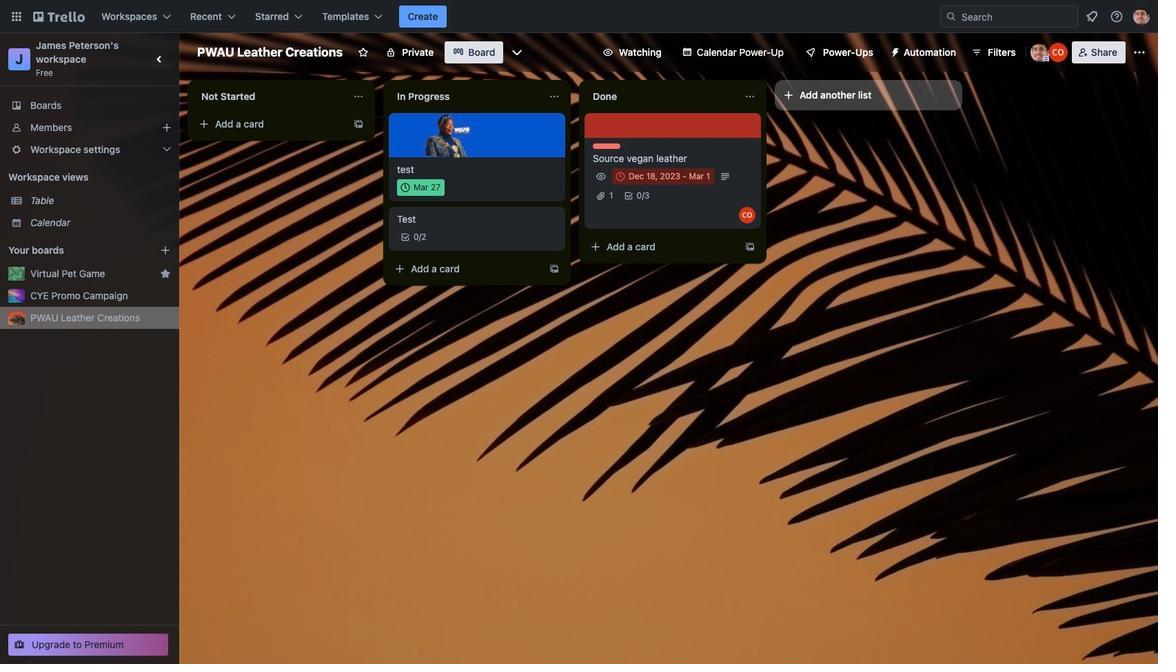 Task type: describe. For each thing, give the bounding box(es) containing it.
your boards with 3 items element
[[8, 242, 139, 259]]

https://media2.giphy.com/media/vhqa3tryiebmkd5qih/100w.gif?cid=ad960664tuux3ictzc2l4kkstlpkpgfee3kg7e05hcw8694d&ep=v1_stickers_search&rid=100w.gif&ct=s image
[[424, 112, 472, 159]]

create from template… image
[[549, 263, 560, 274]]

show menu image
[[1133, 46, 1147, 59]]

workspace navigation collapse icon image
[[150, 50, 170, 69]]

add board image
[[160, 245, 171, 256]]

starred icon image
[[160, 268, 171, 279]]

1 vertical spatial create from template… image
[[745, 241, 756, 252]]

customize views image
[[511, 46, 524, 59]]

0 horizontal spatial create from template… image
[[353, 119, 364, 130]]

james peterson (jamespeterson93) image
[[1134, 8, 1150, 25]]

Search field
[[957, 7, 1078, 26]]

james peterson (jamespeterson93) image
[[1031, 43, 1050, 62]]



Task type: vqa. For each thing, say whether or not it's contained in the screenshot.
This member is an admin of this board. image
yes



Task type: locate. For each thing, give the bounding box(es) containing it.
0 vertical spatial christina overa (christinaovera) image
[[1049, 43, 1068, 62]]

this member is an admin of this board. image
[[1043, 56, 1049, 62]]

sm image
[[885, 41, 904, 61]]

primary element
[[0, 0, 1159, 33]]

1 vertical spatial christina overa (christinaovera) image
[[739, 207, 756, 223]]

christina overa (christinaovera) image
[[1049, 43, 1068, 62], [739, 207, 756, 223]]

color: bold red, title: "sourcing" element
[[593, 143, 621, 149]]

1 horizontal spatial christina overa (christinaovera) image
[[1049, 43, 1068, 62]]

None text field
[[193, 86, 348, 108], [389, 86, 543, 108], [193, 86, 348, 108], [389, 86, 543, 108]]

0 notifications image
[[1084, 8, 1101, 25]]

Board name text field
[[190, 41, 350, 63]]

0 vertical spatial create from template… image
[[353, 119, 364, 130]]

open information menu image
[[1110, 10, 1124, 23]]

0 horizontal spatial christina overa (christinaovera) image
[[739, 207, 756, 223]]

star or unstar board image
[[358, 47, 369, 58]]

None checkbox
[[612, 168, 714, 185]]

search image
[[946, 11, 957, 22]]

None text field
[[585, 86, 739, 108]]

back to home image
[[33, 6, 85, 28]]

1 horizontal spatial create from template… image
[[745, 241, 756, 252]]

create from template… image
[[353, 119, 364, 130], [745, 241, 756, 252]]

None checkbox
[[397, 179, 445, 196]]



